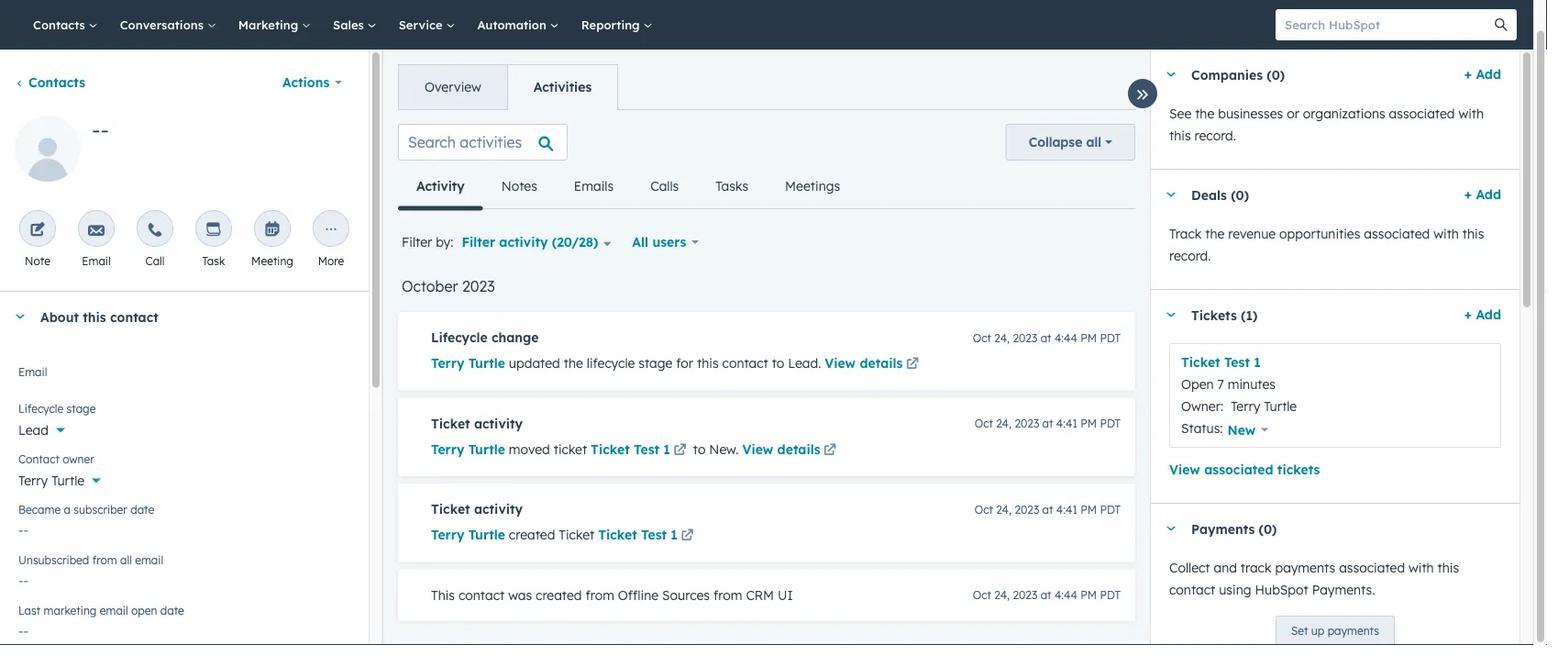 Task type: vqa. For each thing, say whether or not it's contained in the screenshot.
Close icon
no



Task type: describe. For each thing, give the bounding box(es) containing it.
4:44 inside "lifecycle change" element
[[1055, 331, 1078, 345]]

1 vertical spatial contacts
[[28, 74, 85, 90]]

calls
[[651, 178, 679, 194]]

2 horizontal spatial from
[[714, 587, 743, 603]]

terry left moved
[[431, 441, 465, 457]]

last
[[18, 603, 41, 617]]

companies (0)
[[1192, 66, 1286, 82]]

task image
[[206, 222, 222, 239]]

lead inside "lifecycle change" element
[[788, 355, 819, 371]]

1 for ticket
[[664, 441, 671, 457]]

3 + add button from the top
[[1465, 304, 1502, 326]]

with for track the revenue opportunities associated with this record.
[[1434, 226, 1460, 242]]

2 terry turtle button from the top
[[431, 438, 506, 460]]

hubspot
[[1256, 582, 1309, 598]]

activity button
[[398, 164, 483, 211]]

tasks
[[716, 178, 749, 194]]

payments
[[1192, 520, 1256, 537]]

sales link
[[322, 0, 388, 50]]

this contact was created from offline sources from crm ui
[[431, 587, 793, 603]]

owner
[[63, 452, 94, 466]]

1 vertical spatial created
[[536, 587, 582, 603]]

collapse all
[[1029, 134, 1102, 150]]

set
[[1292, 623, 1309, 637]]

0 vertical spatial email
[[82, 254, 111, 267]]

set up payments link
[[1276, 616, 1396, 645]]

tickets
[[1278, 462, 1321, 478]]

24, for ticket
[[997, 417, 1012, 430]]

+ add for this
[[1465, 186, 1502, 202]]

activity for ticket
[[474, 501, 523, 517]]

activity
[[417, 178, 465, 194]]

companies
[[1192, 66, 1264, 82]]

view details for the bottom the view details link
[[743, 441, 821, 457]]

payments.
[[1313, 582, 1376, 598]]

0 horizontal spatial .
[[736, 441, 739, 457]]

ticket test 1 for ticket
[[598, 527, 678, 543]]

1 - from the left
[[92, 116, 100, 143]]

terry turtle button for ticket
[[431, 524, 506, 546]]

2 oct 24, 2023 at 4:44 pm pdt from the top
[[973, 588, 1121, 602]]

7
[[1218, 376, 1225, 392]]

caret image for tickets (1)
[[1166, 312, 1177, 317]]

new inside popup button
[[1228, 421, 1257, 438]]

oct for ticket
[[975, 417, 994, 430]]

lifecycle
[[587, 355, 635, 371]]

this
[[431, 587, 455, 603]]

tickets (1)
[[1192, 307, 1258, 323]]

collect
[[1170, 560, 1211, 576]]

associated inside track the revenue opportunities associated with this record.
[[1365, 226, 1431, 242]]

add for track the revenue opportunities associated with this record.
[[1477, 186, 1502, 202]]

+ add button for track the revenue opportunities associated with this record.
[[1465, 184, 1502, 206]]

terry turtle updated the lifecycle stage for this contact to lead .
[[431, 355, 825, 371]]

more image
[[323, 222, 340, 239]]

contact
[[18, 452, 60, 466]]

ticket activity for ticket
[[431, 415, 523, 431]]

meetings button
[[767, 164, 859, 208]]

1 vertical spatial date
[[160, 603, 184, 617]]

2023 for ticket
[[1015, 502, 1040, 516]]

(20/28)
[[552, 234, 599, 250]]

with inside see the businesses or organizations associated with this record.
[[1459, 106, 1485, 122]]

associated inside see the businesses or organizations associated with this record.
[[1390, 106, 1456, 122]]

activities
[[534, 79, 592, 95]]

0 vertical spatial activity
[[499, 234, 548, 250]]

associated inside collect and track payments associated with this contact using hubspot payments.
[[1340, 560, 1406, 576]]

edit button
[[15, 116, 81, 188]]

contact left was
[[459, 587, 505, 603]]

ticket test 1 for ticket
[[591, 441, 671, 457]]

1 for ticket
[[671, 527, 678, 543]]

minutes
[[1228, 376, 1276, 392]]

unsubscribed
[[18, 553, 89, 567]]

pdt for lead
[[1101, 331, 1121, 345]]

tickets (1) button
[[1152, 290, 1458, 340]]

0 vertical spatial email
[[135, 553, 163, 567]]

search button
[[1486, 9, 1518, 40]]

link opens in a new window image inside "ticket test 1" link
[[674, 444, 687, 457]]

all inside popup button
[[1087, 134, 1102, 150]]

terry turtle inside popup button
[[18, 473, 85, 489]]

october 2023 feed
[[384, 109, 1151, 643]]

1 horizontal spatial from
[[586, 587, 615, 603]]

view associated tickets link
[[1170, 459, 1321, 481]]

turtle inside button
[[469, 441, 506, 457]]

call
[[145, 254, 165, 267]]

pm for lead
[[1081, 331, 1098, 345]]

3 + add from the top
[[1465, 306, 1502, 323]]

2023 for lead
[[1013, 331, 1038, 345]]

updated
[[509, 355, 560, 371]]

crm
[[746, 587, 775, 603]]

users
[[653, 234, 687, 250]]

filter for filter by:
[[402, 234, 432, 250]]

businesses
[[1219, 106, 1284, 122]]

marketing
[[238, 17, 302, 32]]

contact owner
[[18, 452, 94, 466]]

the for see
[[1196, 106, 1215, 122]]

1 vertical spatial payments
[[1328, 623, 1380, 637]]

open
[[1182, 376, 1215, 392]]

about
[[40, 309, 79, 325]]

. inside "lifecycle change" element
[[819, 355, 822, 371]]

1 vertical spatial details
[[778, 441, 821, 457]]

and
[[1214, 560, 1238, 576]]

sales
[[333, 17, 368, 32]]

marketing
[[44, 603, 97, 617]]

pdt for ticket
[[1101, 502, 1121, 516]]

0 vertical spatial test
[[1225, 354, 1251, 370]]

turtle inside open 7 minutes owner: terry turtle
[[1265, 398, 1298, 414]]

turtle inside popup button
[[52, 473, 85, 489]]

2 horizontal spatial 1
[[1255, 354, 1261, 370]]

overview
[[425, 79, 482, 95]]

4 pdt from the top
[[1101, 588, 1121, 602]]

note image
[[29, 222, 46, 239]]

ui
[[778, 587, 793, 603]]

caret image for about this contact
[[15, 314, 26, 319]]

0 horizontal spatial all
[[120, 553, 132, 567]]

Became a subscriber date text field
[[18, 513, 351, 542]]

pm for ticket
[[1081, 502, 1098, 516]]

owner:
[[1182, 398, 1224, 414]]

--
[[92, 116, 109, 143]]

link opens in a new window image inside the view details link
[[824, 444, 837, 457]]

to new .
[[694, 441, 743, 457]]

record. inside track the revenue opportunities associated with this record.
[[1170, 248, 1212, 264]]

calls button
[[632, 164, 698, 208]]

payments (0)
[[1192, 520, 1278, 537]]

test for ticket
[[641, 527, 667, 543]]

24, for lead
[[995, 331, 1010, 345]]

lead inside popup button
[[18, 422, 49, 438]]

0 horizontal spatial from
[[92, 553, 117, 567]]

see
[[1170, 106, 1192, 122]]

+ for this
[[1465, 186, 1473, 202]]

was
[[508, 587, 532, 603]]

october 2023
[[402, 277, 495, 295]]

about this contact
[[40, 309, 159, 325]]

to inside "lifecycle change" element
[[772, 355, 785, 371]]

the inside "lifecycle change" element
[[564, 355, 583, 371]]

caret image for payments (0)
[[1166, 526, 1177, 531]]

up
[[1312, 623, 1325, 637]]

turtle inside "lifecycle change" element
[[469, 355, 506, 371]]

all
[[632, 234, 649, 250]]

oct for ticket
[[975, 502, 994, 516]]

pm for ticket
[[1081, 417, 1098, 430]]

lifecycle change
[[431, 329, 539, 345]]

terry inside open 7 minutes owner: terry turtle
[[1232, 398, 1261, 414]]

open 7 minutes owner: terry turtle
[[1182, 376, 1298, 414]]

a
[[64, 502, 71, 516]]

0 vertical spatial ticket test 1
[[1182, 354, 1261, 370]]

oct 24, 2023 at 4:41 pm pdt for ticket
[[975, 502, 1121, 516]]

all users
[[632, 234, 687, 250]]

details inside "lifecycle change" element
[[860, 355, 903, 371]]

reporting link
[[570, 0, 664, 50]]

meeting image
[[264, 222, 281, 239]]

october
[[402, 277, 458, 295]]

opportunities
[[1280, 226, 1361, 242]]

terry inside popup button
[[18, 473, 48, 489]]

0 vertical spatial ticket test 1 link
[[1182, 354, 1261, 370]]

tickets
[[1192, 307, 1238, 323]]

view associated tickets
[[1170, 462, 1321, 478]]

payments inside collect and track payments associated with this contact using hubspot payments.
[[1276, 560, 1336, 576]]

4:41 for ticket
[[1057, 417, 1078, 430]]

(0) for deals (0)
[[1232, 186, 1250, 203]]

1 vertical spatial view details link
[[743, 440, 840, 462]]

terry turtle button
[[18, 462, 351, 493]]

emails
[[574, 178, 614, 194]]

subscriber
[[74, 502, 127, 516]]

or
[[1288, 106, 1300, 122]]

oct 24, 2023 at 4:44 pm pdt inside "lifecycle change" element
[[973, 331, 1121, 345]]

24, for ticket
[[997, 502, 1012, 516]]

terry turtle created ticket
[[431, 527, 595, 543]]

lifecycle stage
[[18, 401, 96, 415]]

1 vertical spatial to
[[694, 441, 706, 457]]

using
[[1220, 582, 1252, 598]]



Task type: locate. For each thing, give the bounding box(es) containing it.
0 vertical spatial add
[[1477, 66, 1502, 82]]

link opens in a new window image inside the view details link
[[907, 358, 919, 371]]

with inside track the revenue opportunities associated with this record.
[[1434, 226, 1460, 242]]

1 navigation from the top
[[398, 64, 619, 110]]

2 vertical spatial with
[[1409, 560, 1435, 576]]

+ for with
[[1465, 66, 1473, 82]]

navigation inside october 2023 feed
[[398, 164, 859, 211]]

(0)
[[1268, 66, 1286, 82], [1232, 186, 1250, 203], [1259, 520, 1278, 537]]

deals
[[1192, 186, 1228, 203]]

0 vertical spatial (0)
[[1268, 66, 1286, 82]]

created
[[509, 527, 555, 543], [536, 587, 582, 603]]

+ add button for see the businesses or organizations associated with this record.
[[1465, 63, 1502, 85]]

pdt
[[1101, 331, 1121, 345], [1101, 417, 1121, 430], [1101, 502, 1121, 516], [1101, 588, 1121, 602]]

view details inside "lifecycle change" element
[[825, 355, 903, 371]]

pdt for ticket
[[1101, 417, 1121, 430]]

1 horizontal spatial details
[[860, 355, 903, 371]]

add
[[1477, 66, 1502, 82], [1477, 186, 1502, 202], [1477, 306, 1502, 323]]

1 vertical spatial ticket test 1 link
[[591, 440, 690, 462]]

1 vertical spatial 4:41
[[1057, 502, 1078, 516]]

set up payments
[[1292, 623, 1380, 637]]

link opens in a new window image
[[907, 354, 919, 376], [907, 358, 919, 371], [674, 444, 687, 457], [681, 525, 694, 547]]

open
[[131, 603, 157, 617]]

view details for the view details link inside the "lifecycle change" element
[[825, 355, 903, 371]]

at for lead
[[1041, 331, 1052, 345]]

2 4:44 from the top
[[1055, 588, 1078, 602]]

terry turtle left moved
[[431, 441, 506, 457]]

caret image up collect
[[1166, 526, 1177, 531]]

filter
[[402, 234, 432, 250], [462, 234, 496, 250]]

oct 24, 2023 at 4:41 pm pdt for ticket
[[975, 417, 1121, 430]]

record. inside see the businesses or organizations associated with this record.
[[1195, 128, 1237, 144]]

from left offline
[[586, 587, 615, 603]]

this inside track the revenue opportunities associated with this record.
[[1463, 226, 1485, 242]]

view for the view details link inside the "lifecycle change" element
[[825, 355, 856, 371]]

all right collapse
[[1087, 134, 1102, 150]]

1 horizontal spatial 1
[[671, 527, 678, 543]]

0 vertical spatial ticket activity
[[431, 415, 523, 431]]

ticket activity up moved
[[431, 415, 523, 431]]

1 left to new .
[[664, 441, 671, 457]]

email
[[82, 254, 111, 267], [18, 365, 47, 379]]

created right was
[[536, 587, 582, 603]]

all up open
[[120, 553, 132, 567]]

view
[[825, 355, 856, 371], [743, 441, 774, 457], [1170, 462, 1201, 478]]

at for ticket
[[1043, 502, 1054, 516]]

2 vertical spatial (0)
[[1259, 520, 1278, 537]]

record. down businesses
[[1195, 128, 1237, 144]]

1 vertical spatial lead
[[18, 422, 49, 438]]

1
[[1255, 354, 1261, 370], [664, 441, 671, 457], [671, 527, 678, 543]]

1 up the minutes
[[1255, 354, 1261, 370]]

navigation containing activity
[[398, 164, 859, 211]]

0 vertical spatial new
[[1228, 421, 1257, 438]]

1 vertical spatial add
[[1477, 186, 1502, 202]]

1 + from the top
[[1465, 66, 1473, 82]]

email down became a subscriber date text field
[[135, 553, 163, 567]]

+
[[1465, 66, 1473, 82], [1465, 186, 1473, 202], [1465, 306, 1473, 323]]

contacts inside contacts link
[[33, 17, 89, 32]]

lifecycle up contact
[[18, 401, 63, 415]]

4:41 for ticket
[[1057, 502, 1078, 516]]

lifecycle change element
[[398, 312, 1136, 390]]

turtle
[[469, 355, 506, 371], [1265, 398, 1298, 414], [469, 441, 506, 457], [52, 473, 85, 489], [469, 527, 506, 543]]

email up lifecycle stage
[[18, 365, 47, 379]]

associated inside view associated tickets link
[[1205, 462, 1274, 478]]

0 horizontal spatial lifecycle
[[18, 401, 63, 415]]

contact inside collect and track payments associated with this contact using hubspot payments.
[[1170, 582, 1216, 598]]

0 vertical spatial view
[[825, 355, 856, 371]]

1 horizontal spatial .
[[819, 355, 822, 371]]

caret image left 'tickets'
[[1166, 312, 1177, 317]]

collapse all button
[[1006, 124, 1136, 161]]

unsubscribed from all email
[[18, 553, 163, 567]]

contact down call
[[110, 309, 159, 325]]

lead
[[788, 355, 819, 371], [18, 422, 49, 438]]

terry down contact
[[18, 473, 48, 489]]

0 horizontal spatial terry turtle
[[18, 473, 85, 489]]

oct inside "lifecycle change" element
[[973, 331, 992, 345]]

details
[[860, 355, 903, 371], [778, 441, 821, 457]]

associated up payments.
[[1340, 560, 1406, 576]]

terry turtle button
[[431, 352, 506, 374], [431, 438, 506, 460], [431, 524, 506, 546]]

ticket test 1 link for ticket
[[598, 525, 697, 547]]

caret image for deals (0)
[[1166, 192, 1177, 197]]

0 horizontal spatial view details
[[743, 441, 821, 457]]

caret image
[[1166, 72, 1177, 77], [1166, 192, 1177, 197], [1166, 312, 1177, 317]]

2 vertical spatial view
[[1170, 462, 1201, 478]]

1 vertical spatial caret image
[[1166, 192, 1177, 197]]

contacts link
[[22, 0, 109, 50], [15, 74, 85, 90]]

ticket test 1 link up 7
[[1182, 354, 1261, 370]]

reporting
[[581, 17, 644, 32]]

1 vertical spatial contacts link
[[15, 74, 85, 90]]

1 vertical spatial ticket activity
[[431, 501, 523, 517]]

by:
[[436, 234, 454, 250]]

1 horizontal spatial all
[[1087, 134, 1102, 150]]

2 + from the top
[[1465, 186, 1473, 202]]

lifecycle
[[431, 329, 488, 345], [18, 401, 63, 415]]

2 vertical spatial + add button
[[1465, 304, 1502, 326]]

email
[[135, 553, 163, 567], [100, 603, 128, 617]]

change
[[492, 329, 539, 345]]

0 vertical spatial payments
[[1276, 560, 1336, 576]]

date right open
[[160, 603, 184, 617]]

Search HubSpot search field
[[1276, 9, 1501, 40]]

link opens in a new window image
[[674, 440, 687, 462], [824, 440, 837, 462], [824, 444, 837, 457], [681, 530, 694, 543]]

terry down lifecycle change
[[431, 355, 465, 371]]

view details link inside "lifecycle change" element
[[825, 354, 923, 376]]

navigation containing overview
[[398, 64, 619, 110]]

1 vertical spatial navigation
[[398, 164, 859, 211]]

view details inside ticket activity element
[[743, 441, 821, 457]]

1 vertical spatial email
[[100, 603, 128, 617]]

filter by:
[[402, 234, 454, 250]]

lifecycle for lifecycle change
[[431, 329, 488, 345]]

all users button
[[621, 224, 711, 261]]

2 horizontal spatial view
[[1170, 462, 1201, 478]]

2 ticket activity element from the top
[[398, 484, 1136, 562]]

caret image
[[15, 314, 26, 319], [1166, 526, 1177, 531]]

1 horizontal spatial email
[[135, 553, 163, 567]]

from left crm
[[714, 587, 743, 603]]

1 ticket activity element from the top
[[398, 398, 1136, 476]]

lead button
[[18, 412, 351, 442]]

this inside see the businesses or organizations associated with this record.
[[1170, 128, 1192, 144]]

1 horizontal spatial terry turtle
[[431, 441, 506, 457]]

activities link
[[507, 65, 618, 109]]

lifecycle down october 2023
[[431, 329, 488, 345]]

0 horizontal spatial date
[[130, 502, 154, 516]]

terry down the minutes
[[1232, 398, 1261, 414]]

meetings
[[786, 178, 841, 194]]

0 horizontal spatial 1
[[664, 441, 671, 457]]

2 pdt from the top
[[1101, 417, 1121, 430]]

1 vertical spatial activity
[[474, 415, 523, 431]]

payments up hubspot
[[1276, 560, 1336, 576]]

test up offline
[[641, 527, 667, 543]]

1 4:44 from the top
[[1055, 331, 1078, 345]]

contact inside "lifecycle change" element
[[723, 355, 769, 371]]

about this contact button
[[0, 292, 351, 341]]

0 horizontal spatial email
[[18, 365, 47, 379]]

filter activity (20/28)
[[462, 234, 599, 250]]

the inside track the revenue opportunities associated with this record.
[[1206, 226, 1225, 242]]

2 vertical spatial + add
[[1465, 306, 1502, 323]]

Search activities search field
[[398, 124, 568, 161]]

email down email image
[[82, 254, 111, 267]]

1 oct 24, 2023 at 4:41 pm pdt from the top
[[975, 417, 1121, 430]]

meeting
[[252, 254, 294, 267]]

caret image inside companies (0) dropdown button
[[1166, 72, 1177, 77]]

24,
[[995, 331, 1010, 345], [997, 417, 1012, 430], [997, 502, 1012, 516], [995, 588, 1010, 602]]

view for the bottom the view details link
[[743, 441, 774, 457]]

2 vertical spatial +
[[1465, 306, 1473, 323]]

2 - from the left
[[100, 116, 109, 143]]

1 horizontal spatial filter
[[462, 234, 496, 250]]

the for track
[[1206, 226, 1225, 242]]

view inside "lifecycle change" element
[[825, 355, 856, 371]]

to
[[772, 355, 785, 371], [694, 441, 706, 457]]

offline
[[618, 587, 659, 603]]

terry inside "lifecycle change" element
[[431, 355, 465, 371]]

1 oct 24, 2023 at 4:44 pm pdt from the top
[[973, 331, 1121, 345]]

Last marketing email open date text field
[[18, 614, 351, 643]]

terry turtle button inside "lifecycle change" element
[[431, 352, 506, 374]]

24, inside "lifecycle change" element
[[995, 331, 1010, 345]]

1 horizontal spatial email
[[82, 254, 111, 267]]

pdt inside "lifecycle change" element
[[1101, 331, 1121, 345]]

service
[[399, 17, 446, 32]]

1 horizontal spatial new
[[1228, 421, 1257, 438]]

pm inside "lifecycle change" element
[[1081, 331, 1098, 345]]

.
[[819, 355, 822, 371], [736, 441, 739, 457]]

navigation
[[398, 64, 619, 110], [398, 164, 859, 211]]

terry up this
[[431, 527, 465, 543]]

deals (0)
[[1192, 186, 1250, 203]]

2 4:41 from the top
[[1057, 502, 1078, 516]]

notes button
[[483, 164, 556, 208]]

3 pm from the top
[[1081, 502, 1098, 516]]

deals (0) button
[[1152, 170, 1458, 219]]

1 ticket activity from the top
[[431, 415, 523, 431]]

1 vertical spatial view details
[[743, 441, 821, 457]]

ticket test 1 link right ticket
[[591, 440, 690, 462]]

marketing link
[[227, 0, 322, 50]]

contact right for
[[723, 355, 769, 371]]

contact down collect
[[1170, 582, 1216, 598]]

2 filter from the left
[[462, 234, 496, 250]]

2 navigation from the top
[[398, 164, 859, 211]]

2 + add button from the top
[[1465, 184, 1502, 206]]

2 vertical spatial caret image
[[1166, 312, 1177, 317]]

terry turtle button up this
[[431, 524, 506, 546]]

organizations
[[1304, 106, 1386, 122]]

stage inside "lifecycle change" element
[[639, 355, 673, 371]]

0 vertical spatial +
[[1465, 66, 1473, 82]]

(0) for payments (0)
[[1259, 520, 1278, 537]]

overview link
[[399, 65, 507, 109]]

0 vertical spatial lead
[[788, 355, 819, 371]]

this inside collect and track payments associated with this contact using hubspot payments.
[[1438, 560, 1460, 576]]

stage
[[639, 355, 673, 371], [67, 401, 96, 415]]

2 vertical spatial terry turtle button
[[431, 524, 506, 546]]

associated right opportunities
[[1365, 226, 1431, 242]]

search image
[[1496, 18, 1509, 31]]

1 horizontal spatial view
[[825, 355, 856, 371]]

1 vertical spatial new
[[710, 441, 736, 457]]

0 vertical spatial 4:41
[[1057, 417, 1078, 430]]

caret image up see
[[1166, 72, 1177, 77]]

1 horizontal spatial lead
[[788, 355, 819, 371]]

call image
[[147, 222, 163, 239]]

0 vertical spatial 4:44
[[1055, 331, 1078, 345]]

0 vertical spatial all
[[1087, 134, 1102, 150]]

new inside october 2023 feed
[[710, 441, 736, 457]]

1 filter from the left
[[402, 234, 432, 250]]

at inside "lifecycle change" element
[[1041, 331, 1052, 345]]

lifecycle inside october 2023 feed
[[431, 329, 488, 345]]

1 horizontal spatial to
[[772, 355, 785, 371]]

contact inside dropdown button
[[110, 309, 159, 325]]

1 vertical spatial oct 24, 2023 at 4:41 pm pdt
[[975, 502, 1121, 516]]

0 horizontal spatial lead
[[18, 422, 49, 438]]

0 vertical spatial contacts link
[[22, 0, 109, 50]]

1 vertical spatial terry turtle button
[[431, 438, 506, 460]]

task
[[202, 254, 225, 267]]

ticket test 1 up 7
[[1182, 354, 1261, 370]]

1 add from the top
[[1477, 66, 1502, 82]]

2 ticket activity from the top
[[431, 501, 523, 517]]

moved
[[509, 441, 550, 457]]

caret image inside tickets (1) dropdown button
[[1166, 312, 1177, 317]]

ticket test 1 right ticket
[[591, 441, 671, 457]]

2 vertical spatial test
[[641, 527, 667, 543]]

conversations link
[[109, 0, 227, 50]]

0 vertical spatial caret image
[[1166, 72, 1177, 77]]

payments
[[1276, 560, 1336, 576], [1328, 623, 1380, 637]]

activity up moved
[[474, 415, 523, 431]]

1 terry turtle button from the top
[[431, 352, 506, 374]]

created up was
[[509, 527, 555, 543]]

1 vertical spatial .
[[736, 441, 739, 457]]

2 oct 24, 2023 at 4:41 pm pdt from the top
[[975, 502, 1121, 516]]

caret image inside about this contact dropdown button
[[15, 314, 26, 319]]

0 vertical spatial oct 24, 2023 at 4:41 pm pdt
[[975, 417, 1121, 430]]

record.
[[1195, 128, 1237, 144], [1170, 248, 1212, 264]]

stage up the owner
[[67, 401, 96, 415]]

this inside dropdown button
[[83, 309, 106, 325]]

3 caret image from the top
[[1166, 312, 1177, 317]]

4 pm from the top
[[1081, 588, 1098, 602]]

2023 inside "lifecycle change" element
[[1013, 331, 1038, 345]]

ticket activity element up crm
[[398, 484, 1136, 562]]

0 vertical spatial record.
[[1195, 128, 1237, 144]]

2 vertical spatial activity
[[474, 501, 523, 517]]

filter right by:
[[462, 234, 496, 250]]

4:41
[[1057, 417, 1078, 430], [1057, 502, 1078, 516]]

for
[[677, 355, 694, 371]]

view for view associated tickets link
[[1170, 462, 1201, 478]]

3 + from the top
[[1465, 306, 1473, 323]]

status:
[[1182, 420, 1224, 436]]

0 horizontal spatial new
[[710, 441, 736, 457]]

0 vertical spatial view details
[[825, 355, 903, 371]]

email left open
[[100, 603, 128, 617]]

the right see
[[1196, 106, 1215, 122]]

oct for lead
[[973, 331, 992, 345]]

1 horizontal spatial stage
[[639, 355, 673, 371]]

0 vertical spatial .
[[819, 355, 822, 371]]

1 4:41 from the top
[[1057, 417, 1078, 430]]

caret image left the deals
[[1166, 192, 1177, 197]]

lifecycle for lifecycle stage
[[18, 401, 63, 415]]

stage left for
[[639, 355, 673, 371]]

emails button
[[556, 164, 632, 208]]

activity for ticket
[[474, 415, 523, 431]]

2 add from the top
[[1477, 186, 1502, 202]]

1 vertical spatial terry turtle
[[18, 473, 85, 489]]

from
[[92, 553, 117, 567], [586, 587, 615, 603], [714, 587, 743, 603]]

Unsubscribed from all email text field
[[18, 563, 351, 593]]

1 horizontal spatial lifecycle
[[431, 329, 488, 345]]

from up last marketing email open date
[[92, 553, 117, 567]]

2 caret image from the top
[[1166, 192, 1177, 197]]

1 horizontal spatial date
[[160, 603, 184, 617]]

ticket activity up terry turtle created ticket
[[431, 501, 523, 517]]

1 horizontal spatial view details
[[825, 355, 903, 371]]

the left lifecycle
[[564, 355, 583, 371]]

all
[[1087, 134, 1102, 150], [120, 553, 132, 567]]

ticket activity for ticket
[[431, 501, 523, 517]]

0 vertical spatial to
[[772, 355, 785, 371]]

(0) right the deals
[[1232, 186, 1250, 203]]

0 vertical spatial details
[[860, 355, 903, 371]]

1 up sources
[[671, 527, 678, 543]]

2 vertical spatial ticket test 1 link
[[598, 525, 697, 547]]

1 vertical spatial 4:44
[[1055, 588, 1078, 602]]

navigation up all
[[398, 164, 859, 211]]

1 vertical spatial 1
[[664, 441, 671, 457]]

1 vertical spatial stage
[[67, 401, 96, 415]]

1 + add from the top
[[1465, 66, 1502, 82]]

terry turtle down contact owner
[[18, 473, 85, 489]]

automation link
[[467, 0, 570, 50]]

payments right up
[[1328, 623, 1380, 637]]

caret image inside deals (0) dropdown button
[[1166, 192, 1177, 197]]

this inside "lifecycle change" element
[[697, 355, 719, 371]]

test up the minutes
[[1225, 354, 1251, 370]]

test for ticket
[[634, 441, 660, 457]]

(1)
[[1242, 307, 1258, 323]]

this
[[1170, 128, 1192, 144], [1463, 226, 1485, 242], [83, 309, 106, 325], [697, 355, 719, 371], [1438, 560, 1460, 576]]

caret image inside payments (0) dropdown button
[[1166, 526, 1177, 531]]

1 pdt from the top
[[1101, 331, 1121, 345]]

the inside see the businesses or organizations associated with this record.
[[1196, 106, 1215, 122]]

0 horizontal spatial stage
[[67, 401, 96, 415]]

ticket test 1 link up offline
[[598, 525, 697, 547]]

ticket activity element
[[398, 398, 1136, 476], [398, 484, 1136, 562]]

ticket activity element down "lifecycle change" element
[[398, 398, 1136, 476]]

ticket test 1 up offline
[[598, 527, 678, 543]]

3 terry turtle button from the top
[[431, 524, 506, 546]]

ticket test 1 link for ticket
[[591, 440, 690, 462]]

activity up terry turtle created ticket
[[474, 501, 523, 517]]

pm
[[1081, 331, 1098, 345], [1081, 417, 1098, 430], [1081, 502, 1098, 516], [1081, 588, 1098, 602]]

(0) for companies (0)
[[1268, 66, 1286, 82]]

tasks button
[[698, 164, 767, 208]]

new
[[1228, 421, 1257, 438], [710, 441, 736, 457]]

2 pm from the top
[[1081, 417, 1098, 430]]

ticket
[[554, 441, 587, 457]]

navigation up search activities search field
[[398, 64, 619, 110]]

1 vertical spatial caret image
[[1166, 526, 1177, 531]]

1 caret image from the top
[[1166, 72, 1177, 77]]

2 vertical spatial 1
[[671, 527, 678, 543]]

terry turtle button down lifecycle change
[[431, 352, 506, 374]]

+ add for with
[[1465, 66, 1502, 82]]

1 vertical spatial (0)
[[1232, 186, 1250, 203]]

3 pdt from the top
[[1101, 502, 1121, 516]]

filter for filter activity (20/28)
[[462, 234, 496, 250]]

1 vertical spatial record.
[[1170, 248, 1212, 264]]

new button
[[1224, 421, 1274, 439]]

terry turtle inside october 2023 feed
[[431, 441, 506, 457]]

test left to new .
[[634, 441, 660, 457]]

filter left by:
[[402, 234, 432, 250]]

see the businesses or organizations associated with this record.
[[1170, 106, 1485, 144]]

associated right 'organizations'
[[1390, 106, 1456, 122]]

note
[[25, 254, 50, 267]]

+ add
[[1465, 66, 1502, 82], [1465, 186, 1502, 202], [1465, 306, 1502, 323]]

1 vertical spatial email
[[18, 365, 47, 379]]

created inside ticket activity element
[[509, 527, 555, 543]]

ticket test 1 link
[[1182, 354, 1261, 370], [591, 440, 690, 462], [598, 525, 697, 547]]

0 vertical spatial terry turtle button
[[431, 352, 506, 374]]

caret image for companies (0)
[[1166, 72, 1177, 77]]

payments (0) button
[[1152, 504, 1495, 553]]

date right subscriber
[[130, 502, 154, 516]]

0 horizontal spatial filter
[[402, 234, 432, 250]]

record. down track
[[1170, 248, 1212, 264]]

with for collect and track payments associated with this contact using hubspot payments.
[[1409, 560, 1435, 576]]

0 vertical spatial 1
[[1255, 354, 1261, 370]]

2 vertical spatial ticket test 1
[[598, 527, 678, 543]]

more
[[318, 254, 344, 267]]

(0) up businesses
[[1268, 66, 1286, 82]]

0 vertical spatial + add
[[1465, 66, 1502, 82]]

0 horizontal spatial caret image
[[15, 314, 26, 319]]

2023 for ticket
[[1015, 417, 1040, 430]]

1 pm from the top
[[1081, 331, 1098, 345]]

the right track
[[1206, 226, 1225, 242]]

date
[[130, 502, 154, 516], [160, 603, 184, 617]]

companies (0) button
[[1152, 50, 1458, 99]]

(0) up track
[[1259, 520, 1278, 537]]

terry turtle button for lifecycle
[[431, 352, 506, 374]]

email image
[[88, 222, 105, 239]]

1 vertical spatial the
[[1206, 226, 1225, 242]]

with inside collect and track payments associated with this contact using hubspot payments.
[[1409, 560, 1435, 576]]

terry turtle button left moved
[[431, 438, 506, 460]]

associated down new popup button
[[1205, 462, 1274, 478]]

0 vertical spatial stage
[[639, 355, 673, 371]]

at for ticket
[[1043, 417, 1054, 430]]

caret image left about at the left of the page
[[15, 314, 26, 319]]

1 + add button from the top
[[1465, 63, 1502, 85]]

0 horizontal spatial email
[[100, 603, 128, 617]]

3 add from the top
[[1477, 306, 1502, 323]]

2 + add from the top
[[1465, 186, 1502, 202]]

add for see the businesses or organizations associated with this record.
[[1477, 66, 1502, 82]]

activity left (20/28)
[[499, 234, 548, 250]]

test
[[1225, 354, 1251, 370], [634, 441, 660, 457], [641, 527, 667, 543]]



